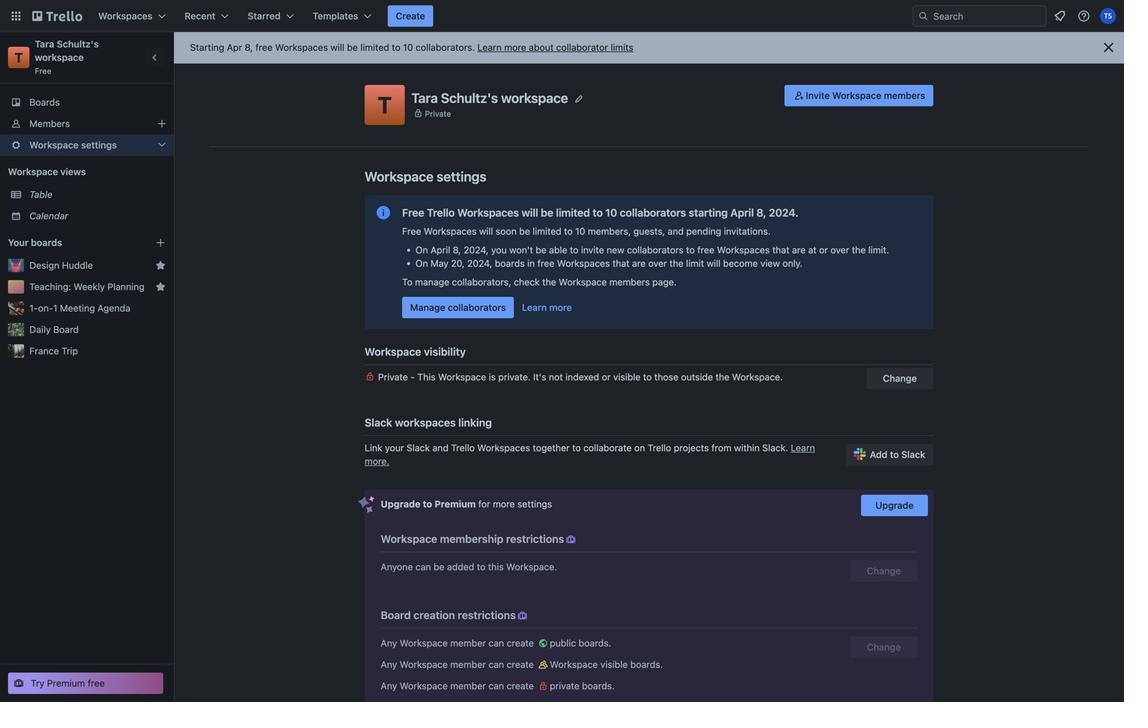 Task type: vqa. For each thing, say whether or not it's contained in the screenshot.
topmost Any
yes



Task type: describe. For each thing, give the bounding box(es) containing it.
any workspace member can create for workspace visible boards.
[[381, 660, 537, 671]]

restrictions for board creation restrictions
[[458, 610, 516, 622]]

manage
[[415, 277, 450, 288]]

huddle
[[62, 260, 93, 271]]

the left limit
[[670, 258, 684, 269]]

1 vertical spatial or
[[602, 372, 611, 383]]

private for private - this workspace is private. it's not indexed or visible to those outside the workspace.
[[378, 372, 408, 383]]

recent button
[[177, 5, 237, 27]]

anyone can be added to this workspace.
[[381, 562, 557, 573]]

to down create button
[[392, 42, 401, 53]]

manage collaborators link
[[402, 297, 514, 319]]

to right able at the top
[[570, 245, 579, 256]]

member for public boards.
[[450, 638, 486, 649]]

learn more. link
[[365, 443, 815, 467]]

1 vertical spatial change button
[[851, 561, 918, 582]]

weekly
[[74, 282, 105, 293]]

slack for link
[[407, 443, 430, 454]]

t for 't' button
[[378, 91, 392, 119]]

pending
[[687, 226, 722, 237]]

0 vertical spatial april
[[731, 207, 754, 219]]

can for private boards.
[[489, 681, 504, 692]]

visibility
[[424, 346, 466, 358]]

won't
[[510, 245, 533, 256]]

linking
[[459, 417, 492, 429]]

settings inside popup button
[[81, 140, 117, 151]]

search image
[[918, 11, 929, 21]]

templates
[[313, 10, 358, 21]]

templates button
[[305, 5, 380, 27]]

any workspace member can create for public boards.
[[381, 638, 537, 649]]

members link
[[0, 113, 174, 135]]

any for private boards.
[[381, 681, 397, 692]]

starting
[[190, 42, 224, 53]]

membership
[[440, 533, 504, 546]]

manage
[[410, 302, 446, 313]]

1 vertical spatial workspace.
[[507, 562, 557, 573]]

0 vertical spatial collaborators
[[620, 207, 686, 219]]

indexed
[[566, 372, 600, 383]]

design huddle button
[[29, 259, 150, 272]]

free workspaces will soon be limited to 10 members, guests, and pending invitations.
[[402, 226, 771, 237]]

boards. for public boards.
[[579, 638, 612, 649]]

added
[[447, 562, 475, 573]]

will inside on april 8, 2024, you won't be able to invite new collaborators to free workspaces that are at or over the limit. on may 20, 2024, boards in free workspaces that are over the limit will become view only.
[[707, 258, 721, 269]]

create button
[[388, 5, 433, 27]]

become
[[723, 258, 758, 269]]

Search field
[[929, 6, 1046, 26]]

1 horizontal spatial over
[[831, 245, 850, 256]]

workspace visibility
[[365, 346, 466, 358]]

collaborators inside on april 8, 2024, you won't be able to invite new collaborators to free workspaces that are at or over the limit. on may 20, 2024, boards in free workspaces that are over the limit will become view only.
[[627, 245, 684, 256]]

1 horizontal spatial board
[[381, 610, 411, 622]]

workspace for tara schultz's workspace
[[501, 90, 568, 106]]

0 horizontal spatial sm image
[[516, 610, 529, 623]]

will up won't
[[522, 207, 538, 219]]

workspace settings button
[[0, 135, 174, 156]]

invite workspace members
[[806, 90, 926, 101]]

workspaces down the linking on the bottom left of page
[[478, 443, 530, 454]]

design
[[29, 260, 59, 271]]

1 on from the top
[[416, 245, 428, 256]]

starting apr 8, free workspaces will be limited to 10 collaborators. learn more about collaborator limits
[[190, 42, 634, 53]]

0 vertical spatial change
[[883, 373, 917, 384]]

views
[[60, 166, 86, 177]]

workspaces
[[395, 417, 456, 429]]

members,
[[588, 226, 631, 237]]

starred icon image for teaching: weekly planning
[[155, 282, 166, 293]]

workspace inside button
[[833, 90, 882, 101]]

board creation restrictions
[[381, 610, 516, 622]]

upgrade to premium for more settings
[[381, 499, 552, 510]]

1 vertical spatial 2024,
[[467, 258, 493, 269]]

workspaces down starred popup button
[[275, 42, 328, 53]]

member for private boards.
[[450, 681, 486, 692]]

boards link
[[0, 92, 174, 113]]

check
[[514, 277, 540, 288]]

more.
[[365, 456, 390, 467]]

france trip
[[29, 346, 78, 357]]

to left this
[[477, 562, 486, 573]]

daily board link
[[29, 323, 166, 337]]

limit.
[[869, 245, 890, 256]]

on april 8, 2024, you won't be able to invite new collaborators to free workspaces that are at or over the limit. on may 20, 2024, boards in free workspaces that are over the limit will become view only.
[[416, 245, 890, 269]]

1 vertical spatial members
[[610, 277, 650, 288]]

free right in at left top
[[538, 258, 555, 269]]

to
[[402, 277, 413, 288]]

0 vertical spatial change button
[[867, 368, 934, 390]]

you
[[491, 245, 507, 256]]

invite workspace members button
[[785, 85, 934, 106]]

limits
[[611, 42, 634, 53]]

2 vertical spatial change
[[867, 642, 901, 653]]

to up limit
[[686, 245, 695, 256]]

tara for tara schultz's workspace
[[412, 90, 438, 106]]

0 horizontal spatial slack
[[365, 417, 393, 429]]

slack.
[[763, 443, 789, 454]]

or inside on april 8, 2024, you won't be able to invite new collaborators to free workspaces that are at or over the limit. on may 20, 2024, boards in free workspaces that are over the limit will become view only.
[[820, 245, 828, 256]]

any workspace member can create for private boards.
[[381, 681, 537, 692]]

add board image
[[155, 238, 166, 248]]

1-on-1 meeting agenda
[[29, 303, 130, 314]]

t link
[[8, 47, 29, 68]]

10 for workspaces
[[606, 207, 618, 219]]

slack workspaces linking
[[365, 417, 492, 429]]

trip
[[62, 346, 78, 357]]

about
[[529, 42, 554, 53]]

1
[[53, 303, 57, 314]]

on
[[635, 443, 645, 454]]

members
[[29, 118, 70, 129]]

this
[[418, 372, 436, 383]]

may
[[431, 258, 449, 269]]

workspace inside popup button
[[29, 140, 79, 151]]

starred button
[[240, 5, 302, 27]]

to up free workspaces will soon be limited to 10 members, guests, and pending invitations.
[[593, 207, 603, 219]]

learn more about collaborator limits link
[[478, 42, 634, 53]]

is
[[489, 372, 496, 383]]

teaching: weekly planning
[[29, 282, 145, 293]]

boards. for private boards.
[[582, 681, 615, 692]]

2 vertical spatial settings
[[518, 499, 552, 510]]

boards inside on april 8, 2024, you won't be able to invite new collaborators to free workspaces that are at or over the limit. on may 20, 2024, boards in free workspaces that are over the limit will become view only.
[[495, 258, 525, 269]]

2 on from the top
[[416, 258, 428, 269]]

try premium free
[[31, 678, 105, 690]]

calendar
[[29, 211, 68, 222]]

0 horizontal spatial learn
[[478, 42, 502, 53]]

0 vertical spatial 2024,
[[464, 245, 489, 256]]

daily
[[29, 324, 51, 335]]

the right check
[[543, 277, 557, 288]]

recent
[[185, 10, 216, 21]]

private for private
[[425, 109, 451, 118]]

free for free trello workspaces will be limited to 10 collaborators starting april 8, 2024.
[[402, 207, 425, 219]]

change link
[[851, 637, 918, 659]]

1 vertical spatial that
[[613, 258, 630, 269]]

the right outside
[[716, 372, 730, 383]]

your boards
[[8, 237, 62, 248]]

upgrade for upgrade
[[876, 500, 914, 511]]

to manage collaborators, check the workspace members page.
[[402, 277, 677, 288]]

only.
[[783, 258, 803, 269]]

slack for add
[[902, 450, 926, 461]]

1-
[[29, 303, 38, 314]]

1 horizontal spatial that
[[773, 245, 790, 256]]

link your slack and trello workspaces together to collaborate on trello projects from within slack.
[[365, 443, 789, 454]]

workspace for tara schultz's workspace free
[[35, 52, 84, 63]]

8, for on april 8, 2024, you won't be able to invite new collaborators to free workspaces that are at or over the limit. on may 20, 2024, boards in free workspaces that are over the limit will become view only.
[[453, 245, 461, 256]]

1 horizontal spatial sm image
[[537, 659, 550, 672]]

not
[[549, 372, 563, 383]]

limited for workspaces
[[533, 226, 562, 237]]

1 vertical spatial change
[[867, 566, 901, 577]]

those
[[655, 372, 679, 383]]

0 horizontal spatial boards
[[31, 237, 62, 248]]

sparkle image
[[358, 497, 375, 514]]

1 vertical spatial boards.
[[631, 660, 663, 671]]

table
[[29, 189, 53, 200]]

public boards.
[[550, 638, 612, 649]]

be down templates popup button at left
[[347, 42, 358, 53]]

tara schultz (taraschultz7) image
[[1101, 8, 1117, 24]]

0 vertical spatial and
[[668, 226, 684, 237]]

members inside invite workspace members button
[[884, 90, 926, 101]]



Task type: locate. For each thing, give the bounding box(es) containing it.
workspace down about
[[501, 90, 568, 106]]

tara
[[35, 38, 54, 50], [412, 90, 438, 106]]

boards
[[29, 97, 60, 108]]

board left creation
[[381, 610, 411, 622]]

1 horizontal spatial 10
[[576, 226, 586, 237]]

restrictions
[[506, 533, 564, 546], [458, 610, 516, 622]]

premium inside "button"
[[47, 678, 85, 690]]

create for public boards.
[[507, 638, 534, 649]]

0 vertical spatial premium
[[435, 499, 476, 510]]

limited
[[361, 42, 389, 53], [556, 207, 590, 219], [533, 226, 562, 237]]

free inside tara schultz's workspace free
[[35, 66, 52, 76]]

1 vertical spatial any workspace member can create
[[381, 660, 537, 671]]

1 horizontal spatial workspace settings
[[365, 169, 487, 184]]

1 horizontal spatial or
[[820, 245, 828, 256]]

2 horizontal spatial settings
[[518, 499, 552, 510]]

workspaces up 20,
[[424, 226, 477, 237]]

0 vertical spatial any workspace member can create
[[381, 638, 537, 649]]

that
[[773, 245, 790, 256], [613, 258, 630, 269]]

can
[[416, 562, 431, 573], [489, 638, 504, 649], [489, 660, 504, 671], [489, 681, 504, 692]]

2 vertical spatial sm image
[[537, 659, 550, 672]]

1 vertical spatial april
[[431, 245, 451, 256]]

boards
[[31, 237, 62, 248], [495, 258, 525, 269]]

learn down to manage collaborators, check the workspace members page.
[[522, 302, 547, 313]]

change button
[[867, 368, 934, 390], [851, 561, 918, 582]]

collaborators up guests,
[[620, 207, 686, 219]]

2 vertical spatial limited
[[533, 226, 562, 237]]

learn for more.
[[791, 443, 815, 454]]

upgrade inside button
[[876, 500, 914, 511]]

visible up private boards.
[[601, 660, 628, 671]]

2 any from the top
[[381, 660, 397, 671]]

0 vertical spatial sm image
[[793, 89, 806, 102]]

are left at
[[792, 245, 806, 256]]

premium left for at the left bottom
[[435, 499, 476, 510]]

3 any workspace member can create from the top
[[381, 681, 537, 692]]

collaborate
[[584, 443, 632, 454]]

on left the may
[[416, 258, 428, 269]]

0 horizontal spatial over
[[649, 258, 667, 269]]

invite
[[581, 245, 604, 256]]

to right together
[[573, 443, 581, 454]]

collaborators.
[[416, 42, 475, 53]]

2 vertical spatial more
[[493, 499, 515, 510]]

1 vertical spatial workspace
[[501, 90, 568, 106]]

trello down the linking on the bottom left of page
[[451, 443, 475, 454]]

limited down templates popup button at left
[[361, 42, 389, 53]]

0 notifications image
[[1052, 8, 1068, 24]]

1 create from the top
[[507, 638, 534, 649]]

1 starred icon image from the top
[[155, 260, 166, 271]]

soon
[[496, 226, 517, 237]]

private left the "-"
[[378, 372, 408, 383]]

0 vertical spatial on
[[416, 245, 428, 256]]

meeting
[[60, 303, 95, 314]]

workspace.
[[732, 372, 783, 383], [507, 562, 557, 573]]

2 any workspace member can create from the top
[[381, 660, 537, 671]]

2 horizontal spatial 10
[[606, 207, 618, 219]]

1 vertical spatial over
[[649, 258, 667, 269]]

link
[[365, 443, 383, 454]]

1 vertical spatial sm image
[[537, 637, 550, 651]]

1 vertical spatial workspace settings
[[365, 169, 487, 184]]

1 vertical spatial sm image
[[516, 610, 529, 623]]

learn for more
[[522, 302, 547, 313]]

sm image
[[564, 534, 578, 547], [537, 637, 550, 651], [537, 680, 550, 694]]

0 vertical spatial starred icon image
[[155, 260, 166, 271]]

learn inside learn more.
[[791, 443, 815, 454]]

t down starting apr 8, free workspaces will be limited to 10 collaborators. learn more about collaborator limits
[[378, 91, 392, 119]]

be left able at the top
[[536, 245, 547, 256]]

8, left 2024.
[[757, 207, 767, 219]]

more right for at the left bottom
[[493, 499, 515, 510]]

starred
[[248, 10, 281, 21]]

1 horizontal spatial learn
[[522, 302, 547, 313]]

view
[[761, 258, 780, 269]]

private
[[550, 681, 580, 692]]

t inside button
[[378, 91, 392, 119]]

learn
[[478, 42, 502, 53], [522, 302, 547, 313], [791, 443, 815, 454]]

1 vertical spatial any
[[381, 660, 397, 671]]

page.
[[653, 277, 677, 288]]

april up invitations.
[[731, 207, 754, 219]]

tara right t link
[[35, 38, 54, 50]]

calendar link
[[29, 210, 166, 223]]

1 horizontal spatial members
[[884, 90, 926, 101]]

2 vertical spatial member
[[450, 681, 486, 692]]

1 vertical spatial 10
[[606, 207, 618, 219]]

limited up able at the top
[[533, 226, 562, 237]]

on
[[416, 245, 428, 256], [416, 258, 428, 269]]

0 vertical spatial sm image
[[564, 534, 578, 547]]

1 horizontal spatial upgrade
[[876, 500, 914, 511]]

over up page.
[[649, 258, 667, 269]]

collaborators
[[620, 207, 686, 219], [627, 245, 684, 256], [448, 302, 506, 313]]

this
[[488, 562, 504, 573]]

upgrade for upgrade to premium for more settings
[[381, 499, 421, 510]]

free inside try premium free "button"
[[88, 678, 105, 690]]

workspace views
[[8, 166, 86, 177]]

boards down you
[[495, 258, 525, 269]]

free up limit
[[698, 245, 715, 256]]

sm image
[[793, 89, 806, 102], [516, 610, 529, 623], [537, 659, 550, 672]]

2 vertical spatial boards.
[[582, 681, 615, 692]]

private.
[[499, 372, 531, 383]]

tara for tara schultz's workspace free
[[35, 38, 54, 50]]

0 vertical spatial board
[[53, 324, 79, 335]]

0 vertical spatial t
[[15, 50, 23, 65]]

0 vertical spatial workspace settings
[[29, 140, 117, 151]]

0 vertical spatial limited
[[361, 42, 389, 53]]

0 vertical spatial members
[[884, 90, 926, 101]]

tara schultz's workspace link
[[35, 38, 101, 63]]

1 horizontal spatial workspace.
[[732, 372, 783, 383]]

10 for will
[[576, 226, 586, 237]]

workspace membership restrictions
[[381, 533, 564, 546]]

april
[[731, 207, 754, 219], [431, 245, 451, 256]]

and right guests,
[[668, 226, 684, 237]]

-
[[411, 372, 415, 383]]

outside
[[681, 372, 713, 383]]

add to slack link
[[846, 445, 934, 466]]

t
[[15, 50, 23, 65], [378, 91, 392, 119]]

0 horizontal spatial 8,
[[245, 42, 253, 53]]

3 create from the top
[[507, 681, 534, 692]]

free for free workspaces will soon be limited to 10 members, guests, and pending invitations.
[[402, 226, 421, 237]]

schultz's inside tara schultz's workspace free
[[57, 38, 99, 50]]

learn right collaborators.
[[478, 42, 502, 53]]

collaborator
[[556, 42, 608, 53]]

slack
[[365, 417, 393, 429], [407, 443, 430, 454], [902, 450, 926, 461]]

in
[[528, 258, 535, 269]]

free
[[35, 66, 52, 76], [402, 207, 425, 219], [402, 226, 421, 237]]

can for workspace visible boards.
[[489, 660, 504, 671]]

collaborators down guests,
[[627, 245, 684, 256]]

0 horizontal spatial tara
[[35, 38, 54, 50]]

2 starred icon image from the top
[[155, 282, 166, 293]]

guests,
[[634, 226, 665, 237]]

1 horizontal spatial april
[[731, 207, 754, 219]]

workspace inside tara schultz's workspace free
[[35, 52, 84, 63]]

0 vertical spatial private
[[425, 109, 451, 118]]

will right limit
[[707, 258, 721, 269]]

starred icon image
[[155, 260, 166, 271], [155, 282, 166, 293]]

1 member from the top
[[450, 638, 486, 649]]

private right 't' button
[[425, 109, 451, 118]]

10 up invite
[[576, 226, 586, 237]]

2 vertical spatial 8,
[[453, 245, 461, 256]]

starred icon image down add board "icon"
[[155, 260, 166, 271]]

anyone
[[381, 562, 413, 573]]

10 up members,
[[606, 207, 618, 219]]

workspace. right this
[[507, 562, 557, 573]]

will down the 'templates'
[[331, 42, 345, 53]]

daily board
[[29, 324, 79, 335]]

1 horizontal spatial premium
[[435, 499, 476, 510]]

learn right slack.
[[791, 443, 815, 454]]

1 vertical spatial 8,
[[757, 207, 767, 219]]

april up the may
[[431, 245, 451, 256]]

20,
[[451, 258, 465, 269]]

any
[[381, 638, 397, 649], [381, 660, 397, 671], [381, 681, 397, 692]]

0 horizontal spatial members
[[610, 277, 650, 288]]

invitations.
[[724, 226, 771, 237]]

to up able at the top
[[564, 226, 573, 237]]

workspaces down invite
[[557, 258, 610, 269]]

learn more.
[[365, 443, 815, 467]]

2 create from the top
[[507, 660, 534, 671]]

1 vertical spatial boards
[[495, 258, 525, 269]]

agenda
[[98, 303, 130, 314]]

workspace right t link
[[35, 52, 84, 63]]

will left "soon"
[[479, 226, 493, 237]]

that down new
[[613, 258, 630, 269]]

1 horizontal spatial are
[[792, 245, 806, 256]]

1 horizontal spatial schultz's
[[441, 90, 498, 106]]

0 horizontal spatial 10
[[403, 42, 413, 53]]

schultz's down collaborators.
[[441, 90, 498, 106]]

visible
[[614, 372, 641, 383], [601, 660, 628, 671]]

tara inside tara schultz's workspace free
[[35, 38, 54, 50]]

10 down create button
[[403, 42, 413, 53]]

be right "soon"
[[519, 226, 530, 237]]

april inside on april 8, 2024, you won't be able to invite new collaborators to free workspaces that are at or over the limit. on may 20, 2024, boards in free workspaces that are over the limit will become view only.
[[431, 245, 451, 256]]

1 vertical spatial starred icon image
[[155, 282, 166, 293]]

workspaces button
[[90, 5, 174, 27]]

workspaces up "soon"
[[458, 207, 519, 219]]

member
[[450, 638, 486, 649], [450, 660, 486, 671], [450, 681, 486, 692]]

try
[[31, 678, 44, 690]]

schultz's down back to home image
[[57, 38, 99, 50]]

trello up the may
[[427, 207, 455, 219]]

manage collaborators
[[410, 302, 506, 313]]

restrictions for workspace membership restrictions
[[506, 533, 564, 546]]

switch to… image
[[9, 9, 23, 23]]

0 horizontal spatial and
[[433, 443, 449, 454]]

workspace navigation collapse icon image
[[146, 48, 165, 67]]

1 vertical spatial visible
[[601, 660, 628, 671]]

any workspace member can create
[[381, 638, 537, 649], [381, 660, 537, 671], [381, 681, 537, 692]]

8, for starting apr 8, free workspaces will be limited to 10 collaborators. learn more about collaborator limits
[[245, 42, 253, 53]]

open information menu image
[[1078, 9, 1091, 23]]

workspaces up workspace navigation collapse icon
[[98, 10, 153, 21]]

3 member from the top
[[450, 681, 486, 692]]

to left those
[[643, 372, 652, 383]]

change
[[883, 373, 917, 384], [867, 566, 901, 577], [867, 642, 901, 653]]

slack right the your
[[407, 443, 430, 454]]

0 vertical spatial that
[[773, 245, 790, 256]]

0 vertical spatial settings
[[81, 140, 117, 151]]

slack right the add
[[902, 450, 926, 461]]

primary element
[[0, 0, 1125, 32]]

board up trip at left
[[53, 324, 79, 335]]

collaborators down collaborators,
[[448, 302, 506, 313]]

to right the add
[[890, 450, 899, 461]]

create for private boards.
[[507, 681, 534, 692]]

create for workspace visible boards.
[[507, 660, 534, 671]]

1 horizontal spatial private
[[425, 109, 451, 118]]

2 member from the top
[[450, 660, 486, 671]]

table link
[[29, 188, 166, 202]]

workspace visible boards.
[[550, 660, 663, 671]]

0 vertical spatial member
[[450, 638, 486, 649]]

to left for at the left bottom
[[423, 499, 432, 510]]

be left added
[[434, 562, 445, 573]]

for
[[479, 499, 491, 510]]

more left about
[[504, 42, 527, 53]]

apr
[[227, 42, 242, 53]]

8, inside on april 8, 2024, you won't be able to invite new collaborators to free workspaces that are at or over the limit. on may 20, 2024, boards in free workspaces that are over the limit will become view only.
[[453, 245, 461, 256]]

public
[[550, 638, 576, 649]]

together
[[533, 443, 570, 454]]

learn more
[[522, 302, 572, 313]]

2024, up 20,
[[464, 245, 489, 256]]

upgrade right sparkle icon
[[381, 499, 421, 510]]

boards up design
[[31, 237, 62, 248]]

0 horizontal spatial schultz's
[[57, 38, 99, 50]]

workspaces inside popup button
[[98, 10, 153, 21]]

t button
[[365, 85, 405, 125]]

0 vertical spatial workspace
[[35, 52, 84, 63]]

1 horizontal spatial settings
[[437, 169, 487, 184]]

starred icon image for design huddle
[[155, 260, 166, 271]]

1 vertical spatial schultz's
[[441, 90, 498, 106]]

that up view
[[773, 245, 790, 256]]

visible left those
[[614, 372, 641, 383]]

0 horizontal spatial workspace
[[35, 52, 84, 63]]

able
[[549, 245, 568, 256]]

schultz's for tara schultz's workspace free
[[57, 38, 99, 50]]

private
[[425, 109, 451, 118], [378, 372, 408, 383]]

will
[[331, 42, 345, 53], [522, 207, 538, 219], [479, 226, 493, 237], [707, 258, 721, 269]]

any for public boards.
[[381, 638, 397, 649]]

over right at
[[831, 245, 850, 256]]

add
[[870, 450, 888, 461]]

0 vertical spatial boards.
[[579, 638, 612, 649]]

schultz's for tara schultz's workspace
[[441, 90, 498, 106]]

tara right 't' button
[[412, 90, 438, 106]]

0 vertical spatial workspace.
[[732, 372, 783, 383]]

1 vertical spatial are
[[632, 258, 646, 269]]

workspace settings inside popup button
[[29, 140, 117, 151]]

restrictions right 'membership'
[[506, 533, 564, 546]]

1 any from the top
[[381, 638, 397, 649]]

0 vertical spatial 8,
[[245, 42, 253, 53]]

trello right the on
[[648, 443, 672, 454]]

member for workspace visible boards.
[[450, 660, 486, 671]]

limited for trello
[[556, 207, 590, 219]]

0 vertical spatial boards
[[31, 237, 62, 248]]

free trello workspaces will be limited to 10 collaborators starting april 8, 2024.
[[402, 207, 799, 219]]

8, up 20,
[[453, 245, 461, 256]]

any for workspace visible boards.
[[381, 660, 397, 671]]

0 vertical spatial schultz's
[[57, 38, 99, 50]]

free right try
[[88, 678, 105, 690]]

t down switch to… "icon"
[[15, 50, 23, 65]]

france trip link
[[29, 345, 166, 358]]

schultz's
[[57, 38, 99, 50], [441, 90, 498, 106]]

premium
[[435, 499, 476, 510], [47, 678, 85, 690]]

private boards.
[[550, 681, 615, 692]]

1 vertical spatial collaborators
[[627, 245, 684, 256]]

workspace. right outside
[[732, 372, 783, 383]]

1 any workspace member can create from the top
[[381, 638, 537, 649]]

restrictions down this
[[458, 610, 516, 622]]

create
[[396, 10, 425, 21]]

1 vertical spatial restrictions
[[458, 610, 516, 622]]

upgrade button
[[862, 495, 929, 517]]

or right indexed
[[602, 372, 611, 383]]

premium right try
[[47, 678, 85, 690]]

1 vertical spatial more
[[550, 302, 572, 313]]

back to home image
[[32, 5, 82, 27]]

8, right 'apr'
[[245, 42, 253, 53]]

0 vertical spatial more
[[504, 42, 527, 53]]

2 horizontal spatial 8,
[[757, 207, 767, 219]]

free right 'apr'
[[256, 42, 273, 53]]

0 horizontal spatial are
[[632, 258, 646, 269]]

0 vertical spatial are
[[792, 245, 806, 256]]

learn more link
[[522, 302, 572, 313]]

on up manage
[[416, 245, 428, 256]]

be up able at the top
[[541, 207, 554, 219]]

0 vertical spatial visible
[[614, 372, 641, 383]]

workspace
[[35, 52, 84, 63], [501, 90, 568, 106]]

0 vertical spatial 10
[[403, 42, 413, 53]]

create
[[507, 638, 534, 649], [507, 660, 534, 671], [507, 681, 534, 692]]

1 horizontal spatial workspace
[[501, 90, 568, 106]]

be inside on april 8, 2024, you won't be able to invite new collaborators to free workspaces that are at or over the limit. on may 20, 2024, boards in free workspaces that are over the limit will become view only.
[[536, 245, 547, 256]]

can for public boards.
[[489, 638, 504, 649]]

the
[[852, 245, 866, 256], [670, 258, 684, 269], [543, 277, 557, 288], [716, 372, 730, 383]]

upgrade down the add to slack link
[[876, 500, 914, 511]]

t for t link
[[15, 50, 23, 65]]

invite
[[806, 90, 830, 101]]

are
[[792, 245, 806, 256], [632, 258, 646, 269]]

1 vertical spatial learn
[[522, 302, 547, 313]]

workspaces up become
[[717, 245, 770, 256]]

starred icon image right planning
[[155, 282, 166, 293]]

2 vertical spatial any
[[381, 681, 397, 692]]

or right at
[[820, 245, 828, 256]]

2024, up collaborators,
[[467, 258, 493, 269]]

from
[[712, 443, 732, 454]]

2 horizontal spatial sm image
[[793, 89, 806, 102]]

tara schultz's workspace
[[412, 90, 568, 106]]

sm image for private
[[537, 680, 550, 694]]

sm image for public
[[537, 637, 550, 651]]

2024.
[[769, 207, 799, 219]]

slack up link
[[365, 417, 393, 429]]

1 vertical spatial premium
[[47, 678, 85, 690]]

1 vertical spatial and
[[433, 443, 449, 454]]

1 vertical spatial member
[[450, 660, 486, 671]]

your boards with 5 items element
[[8, 235, 135, 251]]

0 horizontal spatial board
[[53, 324, 79, 335]]

more down to manage collaborators, check the workspace members page.
[[550, 302, 572, 313]]

the left limit.
[[852, 245, 866, 256]]

0 vertical spatial over
[[831, 245, 850, 256]]

limited up free workspaces will soon be limited to 10 members, guests, and pending invitations.
[[556, 207, 590, 219]]

2 vertical spatial 10
[[576, 226, 586, 237]]

3 any from the top
[[381, 681, 397, 692]]

are down guests,
[[632, 258, 646, 269]]

sm image inside invite workspace members button
[[793, 89, 806, 102]]

2 vertical spatial any workspace member can create
[[381, 681, 537, 692]]

collaborators inside the manage collaborators link
[[448, 302, 506, 313]]

and down "slack workspaces linking"
[[433, 443, 449, 454]]

1-on-1 meeting agenda link
[[29, 302, 166, 315]]



